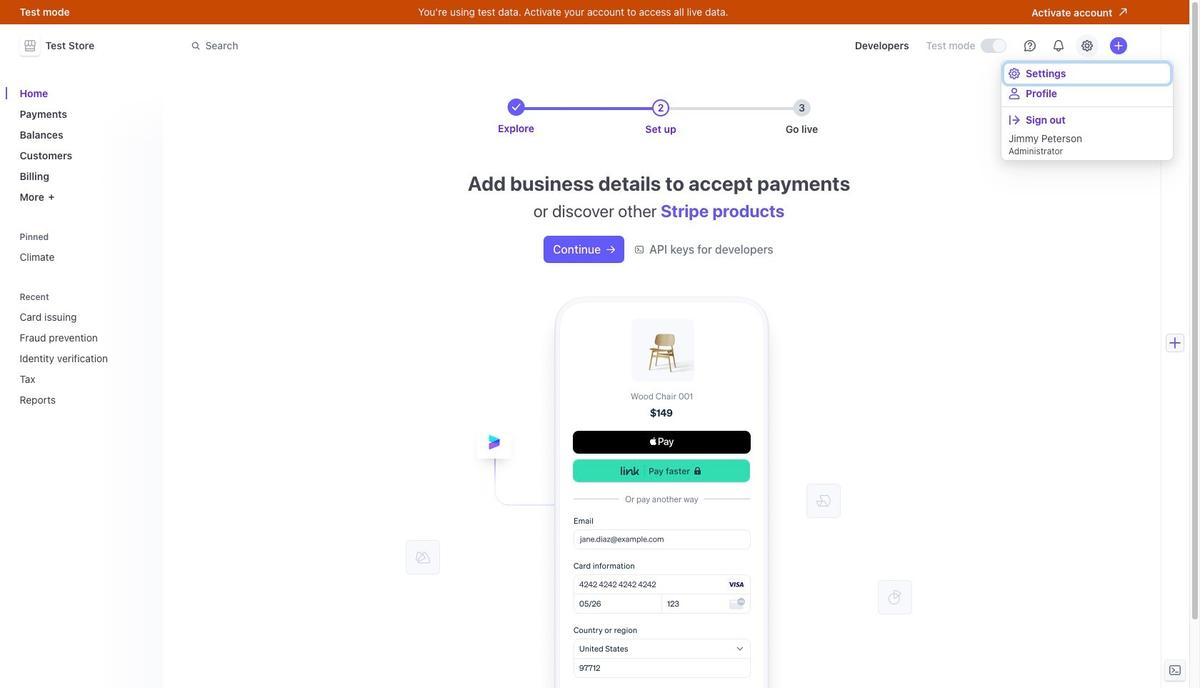 Task type: locate. For each thing, give the bounding box(es) containing it.
menu
[[1002, 61, 1173, 160]]

recent element
[[14, 287, 154, 412], [14, 305, 154, 412]]

2 recent element from the top
[[14, 305, 154, 412]]

None search field
[[183, 33, 586, 59]]

notifications image
[[1053, 40, 1064, 51]]

Search text field
[[183, 33, 586, 59]]

menu item
[[1005, 110, 1170, 130]]

Test mode checkbox
[[981, 39, 1006, 52]]



Task type: describe. For each thing, give the bounding box(es) containing it.
1 recent element from the top
[[14, 287, 154, 412]]

help image
[[1024, 40, 1036, 51]]

clear history image
[[140, 293, 148, 301]]

settings image
[[1081, 40, 1093, 51]]

pinned element
[[14, 227, 154, 269]]

edit pins image
[[140, 233, 148, 241]]

svg image
[[607, 245, 615, 254]]

core navigation links element
[[14, 81, 154, 209]]



Task type: vqa. For each thing, say whether or not it's contained in the screenshot.
Pinned element on the top of page
yes



